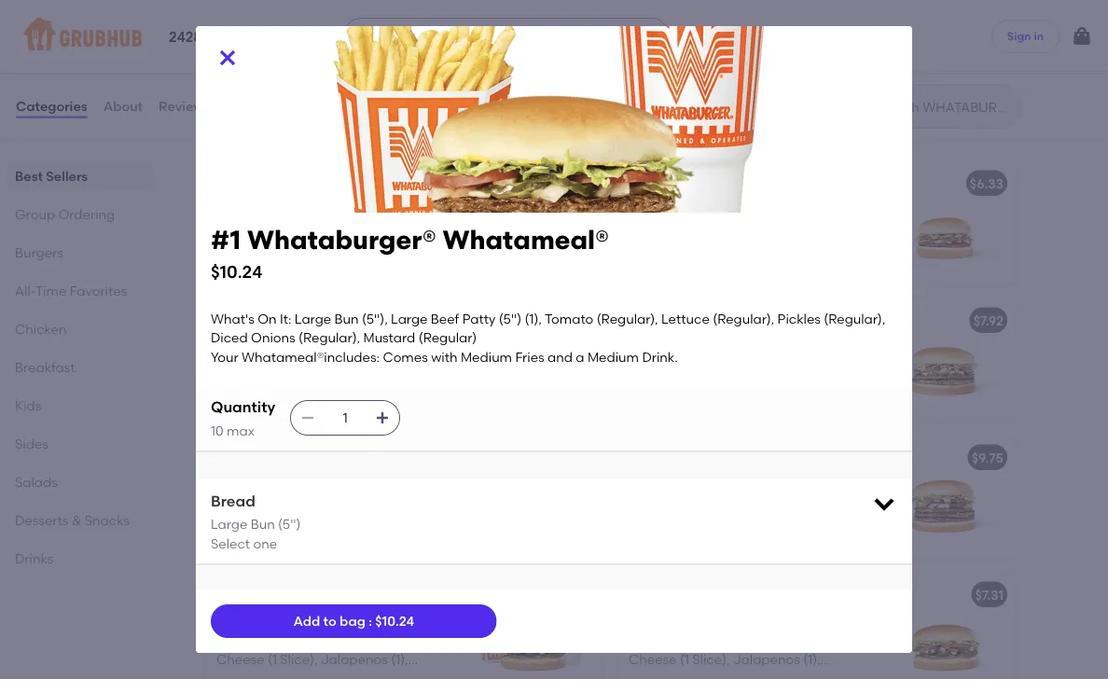 Task type: vqa. For each thing, say whether or not it's contained in the screenshot.
"What's On It: Large Bun (5"), Large Beef Patty (5") (3), Tomato (Regular), Lettuce (Regular), Pickles (Regular), Diced Onions (Regular), Mustard (Regular)"
yes



Task type: describe. For each thing, give the bounding box(es) containing it.
(5"), inside "what's on it: large bun (5"), large beef patty (5") (1), tomato (regular), lettuce (regular), pickles (regular), diced onions (regular), mustard (regular) your whatameal®includes: comes with medium fries and a medium drink."
[[362, 311, 388, 327]]

#3 triple meat whataburger® image
[[875, 437, 1015, 558]]

diced inside "what's on it: large bun (5"), large beef patty (5") (1), tomato (regular), lettuce (regular), pickles (regular), diced onions (regular), mustard (regular) your whatameal®includes: comes with medium fries and a medium drink."
[[211, 330, 248, 346]]

beef for #3 triple meat whataburger®
[[629, 495, 657, 511]]

kids tab
[[15, 396, 146, 415]]

$9.75
[[972, 450, 1004, 466]]

on inside what's on it: whataburger® (10), tomato, lettuce, pickles, diced onions, mustard (4oz), mayonnaise (4oz), ketchup (4oz)
[[263, 0, 282, 13]]

group ordering
[[15, 206, 115, 222]]

(5") for #2 double meat whataburger®
[[697, 358, 720, 374]]

(5"), for #2 double meat whataburger®
[[780, 339, 806, 355]]

(1), for what's on it: large bun (5"), large beef patty (5") (1), tomato (regular), lettuce (regular), pickles (regular), diced onions (regular), mustard (regular)
[[723, 221, 740, 237]]

what's on it: large bun (5"), large beef patty (5") (1), tomato (regular), lettuce (regular), pickles (regular), diced onions (regular), mustard (regular) your whatameal®includes: comes with medium fries and a medium drink.
[[211, 311, 889, 365]]

beef for #1 whataburger®
[[629, 221, 657, 237]]

#4 for #4 jalapeño & cheese whataburger® whatameal®
[[216, 587, 234, 603]]

bread large bun (5") select one
[[211, 492, 301, 551]]

breakfast
[[15, 359, 75, 375]]

drinks
[[15, 551, 53, 566]]

$7.31
[[976, 587, 1004, 603]]

ordering
[[58, 206, 115, 222]]

(4oz) inside what's on it: double meat whataburger® (10), tomato, lettuce, pickles, diced onions, mustard (4oz), mayonnaise (4oz), ketchup (4oz)
[[685, 73, 716, 89]]

meat for #3 triple meat whataburger®
[[688, 450, 721, 466]]

+ for $10.24
[[587, 175, 595, 191]]

(3), for #3 triple meat whataburger® whatameal®
[[310, 495, 331, 511]]

$11.94
[[551, 313, 587, 328]]

#1 for #1 whataburger®
[[629, 175, 643, 191]]

ketchup inside what's on it: double meat whataburger® (10), tomato, lettuce, pickles, diced onions, mustard (4oz), mayonnaise (4oz), ketchup (4oz)
[[629, 73, 682, 89]]

bun for #3 triple meat whataburger® whatameal®
[[340, 476, 364, 492]]

(5") inside "what's on it: large bun (5"), large beef patty (5") (1), tomato (regular), lettuce (regular), pickles (regular), diced onions (regular), mustard (regular) your whatameal®includes: comes with medium fries and a medium drink."
[[499, 311, 522, 327]]

about
[[103, 98, 143, 114]]

what's on it: whataburger® (10), tomato, lettuce, pickles, diced onions, mustard (4oz), mayonnaise (4oz), ketchup (4oz)
[[216, 0, 436, 70]]

bun for #3 triple meat whataburger®
[[753, 476, 777, 492]]

group
[[15, 206, 55, 222]]

best
[[15, 168, 43, 184]]

what's on it: large bun (5"), large beef patty (5") (2), tomato (regular), lettuce (regular), pickles (regular), diced onions (regular), mustard (regular) for #2 double meat whataburger®
[[629, 339, 853, 431]]

what's inside what's on it: whataburger® (10), tomato, lettuce, pickles, diced onions, mustard (4oz), mayonnaise (4oz), ketchup (4oz)
[[216, 0, 260, 13]]

what's on it: whataburger® (10), tomato, lettuce, pickles, diced onions, mustard (4oz), mayonnaise (4oz), ketchup (4oz) button
[[205, 0, 603, 80]]

$10.24 +
[[548, 175, 595, 191]]

(4oz) inside what's on it: whataburger® (10), tomato, lettuce, pickles, diced onions, mustard (4oz), mayonnaise (4oz), ketchup (4oz)
[[310, 54, 340, 70]]

bread
[[211, 492, 255, 510]]

large inside bread large bun (5") select one
[[211, 517, 248, 532]]

what's on it: double meat whataburger® (10), tomato, lettuce, pickles, diced onions, mustard (4oz), mayonnaise (4oz), ketchup (4oz) button
[[618, 0, 1015, 89]]

(5"), for #3 triple meat whataburger® whatameal®
[[368, 476, 394, 492]]

what's on it: large bun (5"), large beef patty (5") (1), tomato (regular), lettuce (regular), pickles (regular), diced onions (regular), mustard (regular)
[[629, 202, 856, 293]]

(10), inside what's on it: double meat whataburger® (10), tomato, lettuce, pickles, diced onions, mustard (4oz), mayonnaise (4oz), ketchup (4oz)
[[725, 16, 750, 32]]

favorites
[[70, 283, 127, 299]]

$11.58
[[550, 587, 587, 603]]

whataburger® inside what's on it: double meat whataburger® (10), tomato, lettuce, pickles, diced onions, mustard (4oz), mayonnaise (4oz), ketchup (4oz)
[[629, 16, 722, 32]]

onions for #2 double meat whataburger®
[[734, 396, 778, 412]]

pickles inside "what's on it: large bun (5"), large beef patty (5") (1), tomato (regular), lettuce (regular), pickles (regular), diced onions (regular), mustard (regular) your whatameal®includes: comes with medium fries and a medium drink."
[[778, 311, 821, 327]]

one
[[253, 536, 277, 551]]

ave.
[[273, 29, 302, 46]]

(5") inside bread large bun (5") select one
[[278, 517, 301, 532]]

#2 double meat whataburger® whatameal® image
[[463, 300, 603, 421]]

lettuce for #2 double meat whataburger® whatameal®
[[281, 381, 330, 396]]

1 horizontal spatial burgers
[[202, 119, 278, 143]]

comes
[[383, 349, 428, 365]]

+ for $11.94
[[587, 313, 595, 328]]

your
[[211, 349, 239, 365]]

mustard inside what's on it: large bun (5"), large beef patty (5") (1), tomato (regular), lettuce (regular), pickles (regular), diced onions (regular), mustard (regular)
[[781, 259, 834, 275]]

1 horizontal spatial $10.24
[[375, 613, 415, 629]]

chicken
[[15, 321, 67, 337]]

bun inside "what's on it: large bun (5"), large beef patty (5") (1), tomato (regular), lettuce (regular), pickles (regular), diced onions (regular), mustard (regular) your whatameal®includes: comes with medium fries and a medium drink."
[[335, 311, 359, 327]]

lettuce for #3 triple meat whataburger® whatameal®
[[281, 514, 330, 530]]

n
[[205, 29, 216, 46]]

desserts & snacks tab
[[15, 510, 146, 530]]

all-
[[15, 283, 35, 299]]

#2 double meat whataburger®
[[629, 313, 828, 328]]

sides
[[15, 436, 48, 452]]

#1 whataburger® whatameal®
[[216, 179, 414, 195]]

lettuce for #1 whataburger®
[[629, 240, 677, 256]]

diced inside what's on it: whataburger® (10), tomato, lettuce, pickles, diced onions, mustard (4oz), mayonnaise (4oz), ketchup (4oz)
[[376, 16, 413, 32]]

sign in button
[[992, 20, 1060, 53]]

lettuce for #3 triple meat whataburger®
[[694, 514, 742, 530]]

double for #2 double meat whataburger®
[[649, 313, 694, 328]]

#2 double meat whataburger® image
[[875, 300, 1015, 421]]

(5"), for #1 whataburger®
[[780, 202, 806, 218]]

(regular) for #3 triple meat whataburger®
[[684, 552, 742, 568]]

whatameal® inside '#1 whataburger® whatameal® $10.24'
[[443, 224, 609, 256]]

time
[[35, 283, 67, 299]]

10 whataburger® box image
[[463, 0, 603, 80]]

$13.90
[[548, 450, 587, 466]]

onions, inside what's on it: whataburger® (10), tomato, lettuce, pickles, diced onions, mustard (4oz), mayonnaise (4oz), ketchup (4oz)
[[216, 35, 264, 51]]

(2), for #2 double meat whataburger® whatameal®
[[310, 362, 330, 378]]

lettuce inside "what's on it: large bun (5"), large beef patty (5") (1), tomato (regular), lettuce (regular), pickles (regular), diced onions (regular), mustard (regular) your whatameal®includes: comes with medium fries and a medium drink."
[[662, 311, 710, 327]]

sellers
[[46, 168, 88, 184]]

#4 jalapeño & cheese whataburger® whatameal® image
[[463, 574, 603, 679]]

it: inside what's on it: whataburger® (10), tomato, lettuce, pickles, diced onions, mustard (4oz), mayonnaise (4oz), ketchup (4oz)
[[285, 0, 297, 13]]

Input item quantity number field
[[325, 401, 366, 435]]

it: inside "what's on it: large bun (5"), large beef patty (5") (1), tomato (regular), lettuce (regular), pickles (regular), diced onions (regular), mustard (regular) your whatameal®includes: comes with medium fries and a medium drink."
[[280, 311, 292, 327]]

reviews button
[[158, 73, 212, 140]]

patty for #2 double meat whataburger® whatameal®
[[248, 362, 281, 378]]

salads
[[15, 474, 58, 490]]

pickles for #3 triple meat whataburger®
[[810, 514, 853, 530]]

double for #2 double meat whataburger® whatameal®
[[236, 316, 282, 332]]

tomato for #3 triple meat whataburger®
[[746, 495, 795, 511]]

#3 for #3 triple meat whataburger®
[[629, 450, 646, 466]]

quantity 10 max
[[211, 398, 275, 438]]

Search WHATABURGER search field
[[873, 98, 1016, 116]]

beef for #2 double meat whataburger®
[[629, 358, 657, 374]]

pickles, inside what's on it: whataburger® (10), tomato, lettuce, pickles, diced onions, mustard (4oz), mayonnaise (4oz), ketchup (4oz)
[[326, 16, 373, 32]]

ketchup inside what's on it: whataburger® (10), tomato, lettuce, pickles, diced onions, mustard (4oz), mayonnaise (4oz), ketchup (4oz)
[[253, 54, 306, 70]]

2 medium from the left
[[588, 349, 639, 365]]

it: inside what's on it: double meat whataburger® (10), tomato, lettuce, pickles, diced onions, mustard (4oz), mayonnaise (4oz), ketchup (4oz)
[[698, 0, 710, 13]]

bag
[[340, 613, 366, 629]]

triple for #3 triple meat whataburger®
[[649, 450, 684, 466]]

all-time favorites
[[15, 283, 127, 299]]

2428 n haskell ave.
[[169, 29, 302, 46]]

bun for #2 double meat whataburger® whatameal®
[[340, 343, 364, 359]]

+ for $13.90
[[587, 450, 595, 466]]

beef for #2 double meat whataburger® whatameal®
[[216, 362, 245, 378]]

breakfast tab
[[15, 357, 146, 377]]

drink.
[[642, 349, 678, 365]]

fries
[[515, 349, 545, 365]]

(regular) inside "what's on it: large bun (5"), large beef patty (5") (1), tomato (regular), lettuce (regular), pickles (regular), diced onions (regular), mustard (regular) your whatameal®includes: comes with medium fries and a medium drink."
[[419, 330, 477, 346]]

#2 double meat whataburger® whatameal®
[[216, 316, 501, 332]]

svg image inside main navigation navigation
[[1071, 25, 1094, 48]]

(3), for #3 triple meat whataburger®
[[723, 495, 743, 511]]

#2 for #2 double meat whataburger®
[[629, 313, 646, 328]]

to
[[323, 613, 337, 629]]

meat inside what's on it: double meat whataburger® (10), tomato, lettuce, pickles, diced onions, mustard (4oz), mayonnaise (4oz), ketchup (4oz)
[[761, 0, 794, 13]]

in
[[1034, 29, 1044, 43]]

reviews
[[159, 98, 211, 114]]

1 medium from the left
[[461, 349, 512, 365]]

& for #4 jalapeño & cheese whataburger® whatameal®
[[302, 587, 312, 603]]

add to bag : $10.24
[[293, 613, 415, 629]]

mayonnaise inside what's on it: whataburger® (10), tomato, lettuce, pickles, diced onions, mustard (4oz), mayonnaise (4oz), ketchup (4oz)
[[360, 35, 436, 51]]

+ for $11.58
[[587, 587, 595, 603]]

#4 jalapeño & cheese whataburger®
[[629, 587, 872, 603]]

snacks
[[85, 512, 130, 528]]

10
[[211, 423, 224, 438]]

10 double meat whataburger® box image
[[875, 0, 1015, 80]]

& inside tab
[[72, 512, 81, 528]]

on inside what's on it: large bun (5"), large beef patty (5") (1), tomato (regular), lettuce (regular), pickles (regular), diced onions (regular), mustard (regular)
[[676, 202, 695, 218]]

lettuce for #2 double meat whataburger®
[[694, 377, 742, 393]]

#1 whataburger® whatameal® image
[[463, 163, 603, 284]]

sign
[[1008, 29, 1032, 43]]

#3 triple meat whataburger® whatameal® image
[[463, 437, 603, 558]]

what's on it: large bun (5"), large beef patty (5") (3), tomato (regular), lettuce (regular), pickles (regular), diced onions (regular), mustard (regular) for #3 triple meat whataburger® whatameal®
[[216, 476, 441, 568]]

#3 for #3 triple meat whataburger® whatameal®
[[216, 450, 234, 466]]

and
[[548, 349, 573, 365]]

about button
[[102, 73, 144, 140]]



Task type: locate. For each thing, give the bounding box(es) containing it.
$10.24 inside '#1 whataburger® whatameal® $10.24'
[[211, 261, 263, 282]]

(5") for #3 triple meat whataburger® whatameal®
[[285, 495, 307, 511]]

mayonnaise
[[360, 35, 436, 51], [721, 54, 798, 70]]

lettuce down whatameal®includes: on the left bottom of the page
[[281, 381, 330, 396]]

desserts
[[15, 512, 69, 528]]

double
[[713, 0, 758, 13], [649, 313, 694, 328], [236, 316, 282, 332]]

pickles, inside what's on it: double meat whataburger® (10), tomato, lettuce, pickles, diced onions, mustard (4oz), mayonnaise (4oz), ketchup (4oz)
[[684, 35, 730, 51]]

0 vertical spatial mayonnaise
[[360, 35, 436, 51]]

(2), for #2 double meat whataburger®
[[723, 358, 743, 374]]

0 horizontal spatial (1),
[[525, 311, 542, 327]]

onions up the #4 jalapeño & cheese whataburger®
[[734, 533, 778, 549]]

what's
[[216, 0, 260, 13], [629, 0, 673, 13], [629, 202, 673, 218], [211, 311, 255, 327], [629, 339, 673, 355], [216, 343, 260, 359], [216, 476, 260, 492], [629, 476, 673, 492]]

medium
[[461, 349, 512, 365], [588, 349, 639, 365]]

diced inside what's on it: double meat whataburger® (10), tomato, lettuce, pickles, diced onions, mustard (4oz), mayonnaise (4oz), ketchup (4oz)
[[733, 35, 771, 51]]

all-time favorites tab
[[15, 281, 146, 300]]

svg image left input item quantity number field at left bottom
[[301, 411, 316, 426]]

#1 whataburger®
[[629, 175, 740, 191]]

0 horizontal spatial (10),
[[396, 0, 421, 13]]

3 + from the top
[[587, 450, 595, 466]]

(regular) for #2 double meat whataburger®
[[684, 415, 742, 431]]

(3),
[[310, 495, 331, 511], [723, 495, 743, 511]]

(regular) up drink.
[[629, 278, 687, 293]]

pickles,
[[326, 16, 373, 32], [684, 35, 730, 51]]

2 #3 from the left
[[629, 450, 646, 466]]

onions
[[669, 259, 714, 275], [251, 330, 296, 346], [734, 396, 778, 412], [321, 400, 366, 415], [321, 533, 366, 549], [734, 533, 778, 549]]

1 horizontal spatial ketchup
[[629, 73, 682, 89]]

1 vertical spatial mayonnaise
[[721, 54, 798, 70]]

#1 for #1 whataburger® whatameal®
[[216, 179, 231, 195]]

1 horizontal spatial #2
[[629, 313, 646, 328]]

1 vertical spatial pickles,
[[684, 35, 730, 51]]

0 horizontal spatial mayonnaise
[[360, 35, 436, 51]]

(5") down #3 triple meat whataburger® whatameal®
[[278, 517, 301, 532]]

whataburger® inside what's on it: whataburger® (10), tomato, lettuce, pickles, diced onions, mustard (4oz), mayonnaise (4oz), ketchup (4oz)
[[300, 0, 393, 13]]

mustard inside what's on it: whataburger® (10), tomato, lettuce, pickles, diced onions, mustard (4oz), mayonnaise (4oz), ketchup (4oz)
[[267, 35, 320, 51]]

#1 whataburger® image
[[875, 163, 1015, 284]]

#2 for #2 double meat whataburger® whatameal®
[[216, 316, 233, 332]]

svg image right ave.
[[357, 29, 371, 44]]

2 cheese from the left
[[727, 587, 775, 603]]

1 horizontal spatial &
[[302, 587, 312, 603]]

onions, inside what's on it: double meat whataburger® (10), tomato, lettuce, pickles, diced onions, mustard (4oz), mayonnaise (4oz), ketchup (4oz)
[[774, 35, 821, 51]]

$13.90 +
[[548, 450, 595, 466]]

tomato,
[[216, 16, 268, 32], [753, 16, 805, 32]]

$7.92
[[974, 313, 1004, 328]]

0 vertical spatial (4oz)
[[310, 54, 340, 70]]

onions up whatameal®includes: on the left bottom of the page
[[251, 330, 296, 346]]

on
[[263, 0, 282, 13], [676, 0, 695, 13], [676, 202, 695, 218], [258, 311, 277, 327], [676, 339, 695, 355], [263, 343, 282, 359], [263, 476, 282, 492], [676, 476, 695, 492]]

0 horizontal spatial #3
[[216, 450, 234, 466]]

bun for #1 whataburger®
[[753, 202, 777, 218]]

pickles for #1 whataburger®
[[745, 240, 788, 256]]

(2), up input item quantity number field at left bottom
[[310, 362, 330, 378]]

1 what's on it: large bun (5"), large beef patty (5") (3), tomato (regular), lettuce (regular), pickles (regular), diced onions (regular), mustard (regular) from the left
[[216, 476, 441, 568]]

0 horizontal spatial double
[[236, 316, 282, 332]]

#2 up the your
[[216, 316, 233, 332]]

2 horizontal spatial &
[[714, 587, 724, 603]]

tomato for #2 double meat whataburger® whatameal®
[[333, 362, 382, 378]]

#4 for #4 jalapeño & cheese whataburger®
[[629, 587, 646, 603]]

#3 triple meat whataburger®
[[629, 450, 818, 466]]

onions up #4 jalapeño & cheese whataburger® whatameal®
[[321, 533, 366, 549]]

tomato inside "what's on it: large bun (5"), large beef patty (5") (1), tomato (regular), lettuce (regular), pickles (regular), diced onions (regular), mustard (regular) your whatameal®includes: comes with medium fries and a medium drink."
[[545, 311, 594, 327]]

#4 down select
[[216, 587, 234, 603]]

(regular) for #3 triple meat whataburger® whatameal®
[[272, 552, 330, 568]]

categories
[[16, 98, 87, 114]]

2 triple from the left
[[649, 450, 684, 466]]

whataburger® inside '#1 whataburger® whatameal® $10.24'
[[247, 224, 436, 256]]

0 vertical spatial ketchup
[[253, 54, 306, 70]]

medium right with
[[461, 349, 512, 365]]

:
[[369, 613, 372, 629]]

it:
[[285, 0, 297, 13], [698, 0, 710, 13], [698, 202, 710, 218], [280, 311, 292, 327], [698, 339, 710, 355], [285, 343, 297, 359], [285, 476, 297, 492], [698, 476, 710, 492]]

lettuce down #1 whataburger®
[[629, 240, 677, 256]]

medium right a
[[588, 349, 639, 365]]

1 triple from the left
[[236, 450, 272, 466]]

0 horizontal spatial what's on it: large bun (5"), large beef patty (5") (3), tomato (regular), lettuce (regular), pickles (regular), diced onions (regular), mustard (regular)
[[216, 476, 441, 568]]

1 horizontal spatial (10),
[[725, 16, 750, 32]]

1 onions, from the left
[[216, 35, 264, 51]]

#1
[[629, 175, 643, 191], [216, 179, 231, 195], [211, 224, 241, 256]]

tomato, inside what's on it: double meat whataburger® (10), tomato, lettuce, pickles, diced onions, mustard (4oz), mayonnaise (4oz), ketchup (4oz)
[[753, 16, 805, 32]]

diced
[[376, 16, 413, 32], [733, 35, 771, 51], [629, 259, 666, 275], [211, 330, 248, 346], [694, 396, 731, 412], [281, 400, 318, 415], [281, 533, 318, 549], [694, 533, 731, 549]]

lettuce down #3 triple meat whataburger® whatameal®
[[281, 514, 330, 530]]

lettuce up drink.
[[662, 311, 710, 327]]

lettuce inside what's on it: large bun (5"), large beef patty (5") (1), tomato (regular), lettuce (regular), pickles (regular), diced onions (regular), mustard (regular)
[[629, 240, 677, 256]]

chicken tab
[[15, 319, 146, 339]]

(1),
[[723, 221, 740, 237], [525, 311, 542, 327]]

#3 right $13.90 +
[[629, 450, 646, 466]]

desserts & snacks
[[15, 512, 130, 528]]

1 vertical spatial (10),
[[725, 16, 750, 32]]

cheese for #4 jalapeño & cheese whataburger®
[[727, 587, 775, 603]]

pickles for #2 double meat whataburger®
[[810, 377, 853, 393]]

jalapeño for #4 jalapeño & cheese whataburger®
[[649, 587, 711, 603]]

2 (3), from the left
[[723, 495, 743, 511]]

0 vertical spatial lettuce,
[[272, 16, 323, 32]]

#4 right the $11.58 +
[[629, 587, 646, 603]]

on inside "what's on it: large bun (5"), large beef patty (5") (1), tomato (regular), lettuce (regular), pickles (regular), diced onions (regular), mustard (regular) your whatameal®includes: comes with medium fries and a medium drink."
[[258, 311, 277, 327]]

meat for #3 triple meat whataburger® whatameal®
[[275, 450, 308, 466]]

1 horizontal spatial mayonnaise
[[721, 54, 798, 70]]

meat for #2 double meat whataburger® whatameal®
[[285, 316, 318, 332]]

(5") down #1 whataburger®
[[697, 221, 720, 237]]

beef up quantity
[[216, 362, 245, 378]]

(5")
[[697, 221, 720, 237], [499, 311, 522, 327], [697, 358, 720, 374], [285, 362, 307, 378], [285, 495, 307, 511], [697, 495, 720, 511], [278, 517, 301, 532]]

2 tomato, from the left
[[753, 16, 805, 32]]

0 vertical spatial (10),
[[396, 0, 421, 13]]

(3), down #3 triple meat whataburger®
[[723, 495, 743, 511]]

1 horizontal spatial onions,
[[774, 35, 821, 51]]

4 + from the top
[[587, 587, 595, 603]]

(1), for what's on it: large bun (5"), large beef patty (5") (1), tomato (regular), lettuce (regular), pickles (regular), diced onions (regular), mustard (regular) your whatameal®includes: comes with medium fries and a medium drink.
[[525, 311, 542, 327]]

beef up select
[[216, 495, 245, 511]]

tomato inside what's on it: large bun (5"), large beef patty (5") (1), tomato (regular), lettuce (regular), pickles (regular), diced onions (regular), mustard (regular)
[[743, 221, 792, 237]]

1 horizontal spatial #3
[[629, 450, 646, 466]]

1 vertical spatial (1),
[[525, 311, 542, 327]]

$6.33
[[970, 175, 1004, 191]]

with
[[431, 349, 458, 365]]

1 horizontal spatial (2),
[[723, 358, 743, 374]]

1 horizontal spatial jalapeño
[[649, 587, 711, 603]]

onions for #3 triple meat whataburger®
[[734, 533, 778, 549]]

diced inside what's on it: large bun (5"), large beef patty (5") (1), tomato (regular), lettuce (regular), pickles (regular), diced onions (regular), mustard (regular)
[[629, 259, 666, 275]]

mustard inside what's on it: double meat whataburger® (10), tomato, lettuce, pickles, diced onions, mustard (4oz), mayonnaise (4oz), ketchup (4oz)
[[629, 54, 681, 70]]

1 horizontal spatial pickles,
[[684, 35, 730, 51]]

mustard
[[267, 35, 320, 51], [629, 54, 681, 70], [781, 259, 834, 275], [363, 330, 416, 346], [629, 415, 681, 431], [216, 419, 269, 434], [216, 552, 269, 568], [629, 552, 681, 568]]

&
[[72, 512, 81, 528], [302, 587, 312, 603], [714, 587, 724, 603]]

2 #4 from the left
[[629, 587, 646, 603]]

0 horizontal spatial onions,
[[216, 35, 264, 51]]

1 jalapeño from the left
[[237, 587, 298, 603]]

patty
[[660, 221, 694, 237], [462, 311, 496, 327], [660, 358, 694, 374], [248, 362, 281, 378], [248, 495, 281, 511], [660, 495, 694, 511]]

onions for #1 whataburger®
[[669, 259, 714, 275]]

what's on it: double meat whataburger® (10), tomato, lettuce, pickles, diced onions, mustard (4oz), mayonnaise (4oz), ketchup (4oz)
[[629, 0, 834, 89]]

onions for #2 double meat whataburger® whatameal®
[[321, 400, 366, 415]]

bun for #2 double meat whataburger®
[[753, 339, 777, 355]]

(5"), inside what's on it: large bun (5"), large beef patty (5") (1), tomato (regular), lettuce (regular), pickles (regular), diced onions (regular), mustard (regular)
[[780, 202, 806, 218]]

burgers down reviews
[[202, 119, 278, 143]]

a
[[576, 349, 585, 365]]

1 vertical spatial (4oz)
[[685, 73, 716, 89]]

(5") down #3 triple meat whataburger®
[[697, 495, 720, 511]]

(5") up fries
[[499, 311, 522, 327]]

main navigation navigation
[[0, 0, 1108, 73]]

mustard inside "what's on it: large bun (5"), large beef patty (5") (1), tomato (regular), lettuce (regular), pickles (regular), diced onions (regular), mustard (regular) your whatameal®includes: comes with medium fries and a medium drink."
[[363, 330, 416, 346]]

patty for #3 triple meat whataburger® whatameal®
[[248, 495, 281, 511]]

onions,
[[216, 35, 264, 51], [774, 35, 821, 51]]

triple
[[236, 450, 272, 466], [649, 450, 684, 466]]

1 horizontal spatial #4
[[629, 587, 646, 603]]

tomato for #3 triple meat whataburger® whatameal®
[[333, 495, 382, 511]]

kids
[[15, 397, 41, 413]]

quantity
[[211, 398, 275, 416]]

lettuce down #2 double meat whataburger®
[[694, 377, 742, 393]]

0 vertical spatial svg image
[[357, 29, 371, 44]]

1 horizontal spatial medium
[[588, 349, 639, 365]]

what's on it: large bun (5"), large beef patty (5") (2), tomato (regular), lettuce (regular), pickles (regular), diced onions (regular), mustard (regular)
[[629, 339, 853, 431], [216, 343, 441, 434]]

burgers down group
[[15, 244, 63, 260]]

what's inside what's on it: large bun (5"), large beef patty (5") (1), tomato (regular), lettuce (regular), pickles (regular), diced onions (regular), mustard (regular)
[[629, 202, 673, 218]]

(1), inside "what's on it: large bun (5"), large beef patty (5") (1), tomato (regular), lettuce (regular), pickles (regular), diced onions (regular), mustard (regular) your whatameal®includes: comes with medium fries and a medium drink."
[[525, 311, 542, 327]]

sides tab
[[15, 434, 146, 453]]

1 horizontal spatial cheese
[[727, 587, 775, 603]]

0 horizontal spatial ketchup
[[253, 54, 306, 70]]

#3 down 10
[[216, 450, 234, 466]]

1 horizontal spatial lettuce,
[[629, 35, 681, 51]]

1 vertical spatial svg image
[[301, 411, 316, 426]]

bun inside bread large bun (5") select one
[[251, 517, 275, 532]]

+
[[587, 175, 595, 191], [587, 313, 595, 328], [587, 450, 595, 466], [587, 587, 595, 603]]

what's on it: large bun (5"), large beef patty (5") (3), tomato (regular), lettuce (regular), pickles (regular), diced onions (regular), mustard (regular) for #3 triple meat whataburger®
[[629, 476, 853, 568]]

(5") for #2 double meat whataburger® whatameal®
[[285, 362, 307, 378]]

beef down #3 triple meat whataburger®
[[629, 495, 657, 511]]

#1 inside '#1 whataburger® whatameal® $10.24'
[[211, 224, 241, 256]]

1 horizontal spatial (3),
[[723, 495, 743, 511]]

(regular),
[[795, 221, 856, 237], [680, 240, 742, 256], [791, 240, 853, 256], [717, 259, 778, 275], [597, 311, 658, 327], [713, 311, 775, 327], [824, 311, 886, 327], [299, 330, 360, 346], [629, 377, 691, 393], [745, 377, 807, 393], [216, 381, 278, 396], [333, 381, 394, 396], [629, 396, 691, 412], [781, 396, 843, 412], [216, 400, 278, 415], [369, 400, 431, 415], [216, 514, 278, 530], [333, 514, 394, 530], [629, 514, 691, 530], [745, 514, 807, 530], [216, 533, 278, 549], [369, 533, 431, 549], [629, 533, 691, 549], [781, 533, 843, 549]]

what's inside what's on it: double meat whataburger® (10), tomato, lettuce, pickles, diced onions, mustard (4oz), mayonnaise (4oz), ketchup (4oz)
[[629, 0, 673, 13]]

#3 triple meat whataburger® whatameal®
[[216, 450, 491, 466]]

(5") right bread
[[285, 495, 307, 511]]

cheese
[[315, 587, 363, 603], [727, 587, 775, 603]]

2 horizontal spatial $10.24
[[548, 175, 587, 191]]

best sellers tab
[[15, 166, 146, 186]]

what's on it: large bun (5"), large beef patty (5") (3), tomato (regular), lettuce (regular), pickles (regular), diced onions (regular), mustard (regular) down #3 triple meat whataburger® whatameal®
[[216, 476, 441, 568]]

select
[[211, 536, 250, 551]]

#2 up drink.
[[629, 313, 646, 328]]

onions for #3 triple meat whataburger® whatameal®
[[321, 533, 366, 549]]

what's inside "what's on it: large bun (5"), large beef patty (5") (1), tomato (regular), lettuce (regular), pickles (regular), diced onions (regular), mustard (regular) your whatameal®includes: comes with medium fries and a medium drink."
[[211, 311, 255, 327]]

beef up with
[[431, 311, 459, 327]]

patty for #3 triple meat whataburger®
[[660, 495, 694, 511]]

(4oz),
[[323, 35, 356, 51], [216, 54, 250, 70], [684, 54, 718, 70], [801, 54, 834, 70]]

what's on it: large bun (5"), large beef patty (5") (3), tomato (regular), lettuce (regular), pickles (regular), diced onions (regular), mustard (regular) down #3 triple meat whataburger®
[[629, 476, 853, 568]]

1 vertical spatial $10.24
[[211, 261, 263, 282]]

& for #4 jalapeño & cheese whataburger®
[[714, 587, 724, 603]]

1 vertical spatial ketchup
[[629, 73, 682, 89]]

#2
[[629, 313, 646, 328], [216, 316, 233, 332]]

add
[[293, 613, 320, 629]]

bun inside what's on it: large bun (5"), large beef patty (5") (1), tomato (regular), lettuce (regular), pickles (regular), diced onions (regular), mustard (regular)
[[753, 202, 777, 218]]

cheese for #4 jalapeño & cheese whataburger® whatameal®
[[315, 587, 363, 603]]

jalapeño for #4 jalapeño & cheese whataburger® whatameal®
[[237, 587, 298, 603]]

$11.94 +
[[551, 313, 595, 328]]

1 horizontal spatial (4oz)
[[685, 73, 716, 89]]

onions up #2 double meat whataburger®
[[669, 259, 714, 275]]

drinks tab
[[15, 549, 146, 568]]

(regular) up with
[[419, 330, 477, 346]]

haskell
[[220, 29, 270, 46]]

(regular)
[[629, 278, 687, 293], [419, 330, 477, 346], [684, 415, 742, 431], [272, 419, 330, 434], [272, 552, 330, 568], [684, 552, 742, 568]]

(regular) up #3 triple meat whataburger®
[[684, 415, 742, 431]]

(regular) up the #4 jalapeño & cheese whataburger®
[[684, 552, 742, 568]]

patty inside what's on it: large bun (5"), large beef patty (5") (1), tomato (regular), lettuce (regular), pickles (regular), diced onions (regular), mustard (regular)
[[660, 221, 694, 237]]

whatameal®
[[331, 179, 414, 195], [443, 224, 609, 256], [418, 316, 501, 332], [408, 450, 491, 466], [463, 587, 546, 603]]

triple for #3 triple meat whataburger® whatameal®
[[236, 450, 272, 466]]

jalapeño
[[237, 587, 298, 603], [649, 587, 711, 603]]

2 what's on it: large bun (5"), large beef patty (5") (3), tomato (regular), lettuce (regular), pickles (regular), diced onions (regular), mustard (regular) from the left
[[629, 476, 853, 568]]

tomato for #1 whataburger®
[[743, 221, 792, 237]]

#4 jalapeño & cheese whataburger® image
[[875, 574, 1015, 679]]

pickles for #3 triple meat whataburger® whatameal®
[[397, 514, 441, 530]]

lettuce, inside what's on it: whataburger® (10), tomato, lettuce, pickles, diced onions, mustard (4oz), mayonnaise (4oz), ketchup (4oz)
[[272, 16, 323, 32]]

0 horizontal spatial (2),
[[310, 362, 330, 378]]

onions up #3 triple meat whataburger®
[[734, 396, 778, 412]]

2 onions, from the left
[[774, 35, 821, 51]]

0 vertical spatial (1),
[[723, 221, 740, 237]]

lettuce down #3 triple meat whataburger®
[[694, 514, 742, 530]]

1 horizontal spatial tomato,
[[753, 16, 805, 32]]

0 vertical spatial $10.24
[[548, 175, 587, 191]]

patty for #1 whataburger®
[[660, 221, 694, 237]]

1 horizontal spatial double
[[649, 313, 694, 328]]

2428
[[169, 29, 202, 46]]

1 tomato, from the left
[[216, 16, 268, 32]]

0 horizontal spatial #4
[[216, 587, 234, 603]]

1 vertical spatial burgers
[[15, 244, 63, 260]]

salads tab
[[15, 472, 146, 492]]

what's on it: large bun (5"), large beef patty (5") (2), tomato (regular), lettuce (regular), pickles (regular), diced onions (regular), mustard (regular) down #2 double meat whataburger®
[[629, 339, 853, 431]]

(10), inside what's on it: whataburger® (10), tomato, lettuce, pickles, diced onions, mustard (4oz), mayonnaise (4oz), ketchup (4oz)
[[396, 0, 421, 13]]

(10),
[[396, 0, 421, 13], [725, 16, 750, 32]]

1 vertical spatial lettuce,
[[629, 35, 681, 51]]

0 horizontal spatial lettuce,
[[272, 16, 323, 32]]

sign in
[[1008, 29, 1044, 43]]

#4
[[216, 587, 234, 603], [629, 587, 646, 603]]

(2), down #2 double meat whataburger®
[[723, 358, 743, 374]]

beef right a
[[629, 358, 657, 374]]

(5") for #1 whataburger®
[[697, 221, 720, 237]]

0 vertical spatial burgers
[[202, 119, 278, 143]]

(1), down #1 whataburger®
[[723, 221, 740, 237]]

1 #4 from the left
[[216, 587, 234, 603]]

tomato, inside what's on it: whataburger® (10), tomato, lettuce, pickles, diced onions, mustard (4oz), mayonnaise (4oz), ketchup (4oz)
[[216, 16, 268, 32]]

0 horizontal spatial svg image
[[301, 411, 316, 426]]

$11.58 +
[[550, 587, 595, 603]]

categories button
[[15, 73, 88, 140]]

0 horizontal spatial &
[[72, 512, 81, 528]]

pickles
[[745, 240, 788, 256], [778, 311, 821, 327], [810, 377, 853, 393], [397, 381, 441, 396], [397, 514, 441, 530], [810, 514, 853, 530]]

lettuce, inside what's on it: double meat whataburger® (10), tomato, lettuce, pickles, diced onions, mustard (4oz), mayonnaise (4oz), ketchup (4oz)
[[629, 35, 681, 51]]

max
[[227, 423, 254, 438]]

0 horizontal spatial pickles,
[[326, 16, 373, 32]]

1 horizontal spatial svg image
[[357, 29, 371, 44]]

(regular) inside what's on it: large bun (5"), large beef patty (5") (1), tomato (regular), lettuce (regular), pickles (regular), diced onions (regular), mustard (regular)
[[629, 278, 687, 293]]

0 horizontal spatial medium
[[461, 349, 512, 365]]

burgers inside tab
[[15, 244, 63, 260]]

bun
[[753, 202, 777, 218], [335, 311, 359, 327], [753, 339, 777, 355], [340, 343, 364, 359], [340, 476, 364, 492], [753, 476, 777, 492], [251, 517, 275, 532]]

#1 for #1 whataburger® whatameal® $10.24
[[211, 224, 241, 256]]

double inside what's on it: double meat whataburger® (10), tomato, lettuce, pickles, diced onions, mustard (4oz), mayonnaise (4oz), ketchup (4oz)
[[713, 0, 758, 13]]

(regular) for #1 whataburger®
[[629, 278, 687, 293]]

burgers tab
[[15, 243, 146, 262]]

beef inside "what's on it: large bun (5"), large beef patty (5") (1), tomato (regular), lettuce (regular), pickles (regular), diced onions (regular), mustard (regular) your whatameal®includes: comes with medium fries and a medium drink."
[[431, 311, 459, 327]]

2 + from the top
[[587, 313, 595, 328]]

group ordering tab
[[15, 204, 146, 224]]

onions up #3 triple meat whataburger® whatameal®
[[321, 400, 366, 415]]

it: inside what's on it: large bun (5"), large beef patty (5") (1), tomato (regular), lettuce (regular), pickles (regular), diced onions (regular), mustard (regular)
[[698, 202, 710, 218]]

whataburger®
[[300, 0, 393, 13], [629, 16, 722, 32], [647, 175, 740, 191], [234, 179, 328, 195], [247, 224, 436, 256], [734, 313, 828, 328], [321, 316, 415, 332], [311, 450, 405, 466], [724, 450, 818, 466], [366, 587, 460, 603], [779, 587, 872, 603]]

0 horizontal spatial (3),
[[310, 495, 331, 511]]

0 horizontal spatial (4oz)
[[310, 54, 340, 70]]

best sellers
[[15, 168, 88, 184]]

tomato for #2 double meat whataburger®
[[746, 358, 794, 374]]

on inside what's on it: double meat whataburger® (10), tomato, lettuce, pickles, diced onions, mustard (4oz), mayonnaise (4oz), ketchup (4oz)
[[676, 0, 695, 13]]

(1), left $11.94
[[525, 311, 542, 327]]

mayonnaise inside what's on it: double meat whataburger® (10), tomato, lettuce, pickles, diced onions, mustard (4oz), mayonnaise (4oz), ketchup (4oz)
[[721, 54, 798, 70]]

(2),
[[723, 358, 743, 374], [310, 362, 330, 378]]

1 horizontal spatial triple
[[649, 450, 684, 466]]

(3), down #3 triple meat whataburger® whatameal®
[[310, 495, 331, 511]]

2 jalapeño from the left
[[649, 587, 711, 603]]

svg image
[[1071, 25, 1094, 48], [216, 47, 239, 69], [375, 411, 390, 426], [871, 490, 898, 517]]

whatameal®includes:
[[242, 349, 380, 365]]

$10.24
[[548, 175, 587, 191], [211, 261, 263, 282], [375, 613, 415, 629]]

1 horizontal spatial what's on it: large bun (5"), large beef patty (5") (3), tomato (regular), lettuce (regular), pickles (regular), diced onions (regular), mustard (regular)
[[629, 476, 853, 568]]

pickles inside what's on it: large bun (5"), large beef patty (5") (1), tomato (regular), lettuce (regular), pickles (regular), diced onions (regular), mustard (regular)
[[745, 240, 788, 256]]

large
[[713, 202, 749, 218], [809, 202, 846, 218], [295, 311, 331, 327], [391, 311, 428, 327], [713, 339, 749, 355], [809, 339, 846, 355], [300, 343, 337, 359], [397, 343, 433, 359], [300, 476, 337, 492], [397, 476, 433, 492], [713, 476, 749, 492], [809, 476, 846, 492], [211, 517, 248, 532]]

0 horizontal spatial jalapeño
[[237, 587, 298, 603]]

what's on it: large bun (5"), large beef patty (5") (2), tomato (regular), lettuce (regular), pickles (regular), diced onions (regular), mustard (regular) for #2 double meat whataburger® whatameal®
[[216, 343, 441, 434]]

0 vertical spatial pickles,
[[326, 16, 373, 32]]

what's on it: large bun (5"), large beef patty (5") (2), tomato (regular), lettuce (regular), pickles (regular), diced onions (regular), mustard (regular) down the #2 double meat whataburger® whatameal®
[[216, 343, 441, 434]]

(5"), for #3 triple meat whataburger®
[[780, 476, 806, 492]]

1 #3 from the left
[[216, 450, 234, 466]]

beef for #3 triple meat whataburger® whatameal®
[[216, 495, 245, 511]]

1 horizontal spatial what's on it: large bun (5"), large beef patty (5") (2), tomato (regular), lettuce (regular), pickles (regular), diced onions (regular), mustard (regular)
[[629, 339, 853, 431]]

(5") right drink.
[[697, 358, 720, 374]]

svg image
[[357, 29, 371, 44], [301, 411, 316, 426]]

pickles for #2 double meat whataburger® whatameal®
[[397, 381, 441, 396]]

(regular) right max
[[272, 419, 330, 434]]

(5") inside what's on it: large bun (5"), large beef patty (5") (1), tomato (regular), lettuce (regular), pickles (regular), diced onions (regular), mustard (regular)
[[697, 221, 720, 237]]

beef
[[629, 221, 657, 237], [431, 311, 459, 327], [629, 358, 657, 374], [216, 362, 245, 378], [216, 495, 245, 511], [629, 495, 657, 511]]

0 horizontal spatial $10.24
[[211, 261, 263, 282]]

1 horizontal spatial (1),
[[723, 221, 740, 237]]

patty for #2 double meat whataburger®
[[660, 358, 694, 374]]

0 horizontal spatial #2
[[216, 316, 233, 332]]

beef inside what's on it: large bun (5"), large beef patty (5") (1), tomato (regular), lettuce (regular), pickles (regular), diced onions (regular), mustard (regular)
[[629, 221, 657, 237]]

(regular) down one
[[272, 552, 330, 568]]

1 + from the top
[[587, 175, 595, 191]]

1 (3), from the left
[[310, 495, 331, 511]]

beef down #1 whataburger®
[[629, 221, 657, 237]]

0 horizontal spatial what's on it: large bun (5"), large beef patty (5") (2), tomato (regular), lettuce (regular), pickles (regular), diced onions (regular), mustard (regular)
[[216, 343, 441, 434]]

ketchup
[[253, 54, 306, 70], [629, 73, 682, 89]]

#4 jalapeño & cheese whataburger® whatameal®
[[216, 587, 546, 603]]

onions inside "what's on it: large bun (5"), large beef patty (5") (1), tomato (regular), lettuce (regular), pickles (regular), diced onions (regular), mustard (regular) your whatameal®includes: comes with medium fries and a medium drink."
[[251, 330, 296, 346]]

(1), inside what's on it: large bun (5"), large beef patty (5") (1), tomato (regular), lettuce (regular), pickles (regular), diced onions (regular), mustard (regular)
[[723, 221, 740, 237]]

(5"), for #2 double meat whataburger® whatameal®
[[368, 343, 394, 359]]

0 horizontal spatial triple
[[236, 450, 272, 466]]

(5") right the your
[[285, 362, 307, 378]]

0 horizontal spatial burgers
[[15, 244, 63, 260]]

meat for #2 double meat whataburger®
[[698, 313, 731, 328]]

(regular) for #2 double meat whataburger® whatameal®
[[272, 419, 330, 434]]

0 horizontal spatial cheese
[[315, 587, 363, 603]]

onions inside what's on it: large bun (5"), large beef patty (5") (1), tomato (regular), lettuce (regular), pickles (regular), diced onions (regular), mustard (regular)
[[669, 259, 714, 275]]

0 horizontal spatial tomato,
[[216, 16, 268, 32]]

burgers
[[202, 119, 278, 143], [15, 244, 63, 260]]

#1 whataburger® whatameal® $10.24
[[211, 224, 609, 282]]

(5") for #3 triple meat whataburger®
[[697, 495, 720, 511]]

2 vertical spatial $10.24
[[375, 613, 415, 629]]

2 horizontal spatial double
[[713, 0, 758, 13]]

svg image inside main navigation navigation
[[357, 29, 371, 44]]

1 cheese from the left
[[315, 587, 363, 603]]

patty inside "what's on it: large bun (5"), large beef patty (5") (1), tomato (regular), lettuce (regular), pickles (regular), diced onions (regular), mustard (regular) your whatameal®includes: comes with medium fries and a medium drink."
[[462, 311, 496, 327]]



